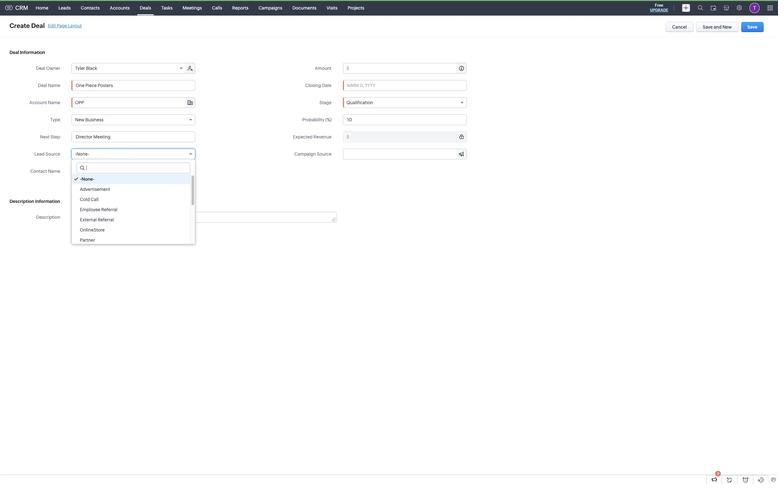 Task type: describe. For each thing, give the bounding box(es) containing it.
save for save
[[748, 24, 758, 30]]

account
[[29, 100, 47, 105]]

cancel button
[[666, 22, 694, 32]]

calls link
[[207, 0, 227, 15]]

meetings
[[183, 5, 202, 10]]

-None- field
[[72, 149, 195, 159]]

projects link
[[343, 0, 369, 15]]

calls
[[212, 5, 222, 10]]

visits link
[[322, 0, 343, 15]]

source for campaign source
[[317, 152, 332, 157]]

advertisement option
[[72, 184, 190, 194]]

expected revenue
[[293, 134, 332, 139]]

partner
[[80, 238, 95, 243]]

and
[[714, 24, 722, 30]]

crm
[[15, 4, 28, 11]]

home
[[36, 5, 48, 10]]

Tyler Black field
[[72, 63, 186, 73]]

save and new
[[703, 24, 732, 30]]

profile element
[[746, 0, 764, 15]]

expected
[[293, 134, 313, 139]]

account name
[[29, 100, 60, 105]]

- inside field
[[75, 152, 76, 157]]

new business
[[75, 117, 104, 122]]

name for contact name
[[48, 169, 60, 174]]

type
[[50, 117, 60, 122]]

lead source
[[34, 152, 60, 157]]

qualification
[[347, 100, 373, 105]]

cold call option
[[72, 194, 190, 205]]

-none- inside option
[[80, 177, 95, 182]]

documents
[[292, 5, 316, 10]]

accounts link
[[105, 0, 135, 15]]

crm link
[[5, 4, 28, 11]]

onlinestore option
[[72, 225, 190, 235]]

name for account name
[[48, 100, 60, 105]]

reports
[[232, 5, 248, 10]]

New Business field
[[72, 114, 195, 125]]

referral for external referral
[[98, 217, 114, 222]]

search element
[[694, 0, 707, 16]]

description for description
[[36, 215, 60, 220]]

cold call
[[80, 197, 99, 202]]

visits
[[327, 5, 338, 10]]

contacts
[[81, 5, 100, 10]]

tyler
[[75, 66, 85, 71]]

next step
[[40, 134, 60, 139]]

free upgrade
[[650, 3, 668, 12]]

name for deal name
[[48, 83, 60, 88]]

referral for employee referral
[[101, 207, 117, 212]]

employee referral option
[[72, 205, 190, 215]]

create menu image
[[682, 4, 690, 12]]

owner
[[46, 66, 60, 71]]

description for description information
[[10, 199, 34, 204]]

documents link
[[287, 0, 322, 15]]

upgrade
[[650, 8, 668, 12]]

save button
[[741, 22, 764, 32]]

next
[[40, 134, 50, 139]]

meetings link
[[178, 0, 207, 15]]

step
[[51, 134, 60, 139]]

calendar image
[[711, 5, 716, 10]]

reports link
[[227, 0, 254, 15]]

campaigns
[[259, 5, 282, 10]]

deal information
[[10, 50, 45, 55]]

page
[[57, 23, 67, 28]]

- inside option
[[80, 177, 82, 182]]



Task type: vqa. For each thing, say whether or not it's contained in the screenshot.
Deal Information Deal
yes



Task type: locate. For each thing, give the bounding box(es) containing it.
profile image
[[750, 3, 760, 13]]

1 horizontal spatial new
[[723, 24, 732, 30]]

search image
[[698, 5, 703, 10]]

-none-
[[75, 152, 89, 157], [80, 177, 95, 182]]

information up 'deal owner'
[[20, 50, 45, 55]]

deal down create
[[10, 50, 19, 55]]

0 horizontal spatial source
[[45, 152, 60, 157]]

amount
[[315, 66, 332, 71]]

deals
[[140, 5, 151, 10]]

1 name from the top
[[48, 83, 60, 88]]

1 vertical spatial -none-
[[80, 177, 95, 182]]

2 source from the left
[[317, 152, 332, 157]]

$ for amount
[[347, 66, 349, 71]]

leads link
[[53, 0, 76, 15]]

external referral
[[80, 217, 114, 222]]

referral inside employee referral option
[[101, 207, 117, 212]]

0 vertical spatial name
[[48, 83, 60, 88]]

employee referral
[[80, 207, 117, 212]]

name right account on the top of page
[[48, 100, 60, 105]]

new right and
[[723, 24, 732, 30]]

source for lead source
[[45, 152, 60, 157]]

1 vertical spatial information
[[35, 199, 60, 204]]

description
[[10, 199, 34, 204], [36, 215, 60, 220]]

deal name
[[38, 83, 60, 88]]

none- inside -none- option
[[82, 177, 95, 182]]

None text field
[[350, 63, 467, 73], [343, 149, 467, 159], [77, 163, 190, 173], [72, 212, 337, 222], [350, 63, 467, 73], [343, 149, 467, 159], [77, 163, 190, 173], [72, 212, 337, 222]]

0 vertical spatial information
[[20, 50, 45, 55]]

accounts
[[110, 5, 130, 10]]

campaign
[[294, 152, 316, 157]]

tasks
[[161, 5, 173, 10]]

save left and
[[703, 24, 713, 30]]

probability (%)
[[302, 117, 332, 122]]

2 save from the left
[[748, 24, 758, 30]]

0 vertical spatial none-
[[76, 152, 89, 157]]

information for description information
[[35, 199, 60, 204]]

source
[[45, 152, 60, 157], [317, 152, 332, 157]]

2 vertical spatial name
[[48, 169, 60, 174]]

information for deal information
[[20, 50, 45, 55]]

name
[[48, 83, 60, 88], [48, 100, 60, 105], [48, 169, 60, 174]]

$ right amount
[[347, 66, 349, 71]]

1 horizontal spatial description
[[36, 215, 60, 220]]

1 horizontal spatial source
[[317, 152, 332, 157]]

0 vertical spatial -
[[75, 152, 76, 157]]

referral up external referral
[[101, 207, 117, 212]]

deal for deal owner
[[36, 66, 45, 71]]

name down owner
[[48, 83, 60, 88]]

leads
[[58, 5, 71, 10]]

MMM D, YYYY text field
[[343, 80, 467, 91]]

save down profile image
[[748, 24, 758, 30]]

edit page layout link
[[48, 23, 82, 28]]

referral
[[101, 207, 117, 212], [98, 217, 114, 222]]

call
[[91, 197, 99, 202]]

revenue
[[314, 134, 332, 139]]

contact name
[[30, 169, 60, 174]]

cancel
[[672, 24, 687, 30]]

- up advertisement
[[80, 177, 82, 182]]

projects
[[348, 5, 364, 10]]

0 horizontal spatial -
[[75, 152, 76, 157]]

edit
[[48, 23, 56, 28]]

source right lead
[[45, 152, 60, 157]]

campaigns link
[[254, 0, 287, 15]]

cold
[[80, 197, 90, 202]]

new left business
[[75, 117, 84, 122]]

0 horizontal spatial new
[[75, 117, 84, 122]]

date
[[322, 83, 332, 88]]

closing date
[[305, 83, 332, 88]]

0 vertical spatial new
[[723, 24, 732, 30]]

$ right revenue
[[347, 134, 349, 139]]

None text field
[[72, 80, 195, 91], [72, 98, 195, 108], [343, 114, 467, 125], [72, 131, 195, 142], [350, 132, 467, 142], [72, 80, 195, 91], [72, 98, 195, 108], [343, 114, 467, 125], [72, 131, 195, 142], [350, 132, 467, 142]]

0 vertical spatial $
[[347, 66, 349, 71]]

list box
[[72, 174, 195, 245]]

-
[[75, 152, 76, 157], [80, 177, 82, 182]]

external referral option
[[72, 215, 190, 225]]

0 vertical spatial -none-
[[75, 152, 89, 157]]

name right contact
[[48, 169, 60, 174]]

tasks link
[[156, 0, 178, 15]]

- right lead source
[[75, 152, 76, 157]]

1 vertical spatial $
[[347, 134, 349, 139]]

1 horizontal spatial -
[[80, 177, 82, 182]]

1 vertical spatial new
[[75, 117, 84, 122]]

probability
[[302, 117, 324, 122]]

2 name from the top
[[48, 100, 60, 105]]

deals link
[[135, 0, 156, 15]]

campaign source
[[294, 152, 332, 157]]

deal owner
[[36, 66, 60, 71]]

partner option
[[72, 235, 190, 245]]

tyler black
[[75, 66, 97, 71]]

new
[[723, 24, 732, 30], [75, 117, 84, 122]]

business
[[85, 117, 104, 122]]

contact
[[30, 169, 47, 174]]

none-
[[76, 152, 89, 157], [82, 177, 95, 182]]

1 source from the left
[[45, 152, 60, 157]]

Qualification field
[[343, 97, 467, 108]]

create menu element
[[678, 0, 694, 15]]

list box containing -none-
[[72, 174, 195, 245]]

information
[[20, 50, 45, 55], [35, 199, 60, 204]]

-none- option
[[72, 174, 190, 184]]

$
[[347, 66, 349, 71], [347, 134, 349, 139]]

information down contact name
[[35, 199, 60, 204]]

deal for deal information
[[10, 50, 19, 55]]

layout
[[68, 23, 82, 28]]

1 horizontal spatial save
[[748, 24, 758, 30]]

free
[[655, 3, 663, 8]]

deal
[[31, 22, 45, 29], [10, 50, 19, 55], [36, 66, 45, 71], [38, 83, 47, 88]]

0 horizontal spatial description
[[10, 199, 34, 204]]

new inside field
[[75, 117, 84, 122]]

referral down "employee referral" at the left top of page
[[98, 217, 114, 222]]

deal left edit
[[31, 22, 45, 29]]

contacts link
[[76, 0, 105, 15]]

external
[[80, 217, 97, 222]]

onlinestore
[[80, 227, 105, 232]]

referral inside external referral option
[[98, 217, 114, 222]]

lead
[[34, 152, 45, 157]]

(%)
[[325, 117, 332, 122]]

None field
[[72, 98, 195, 108], [343, 149, 467, 159], [72, 98, 195, 108], [343, 149, 467, 159]]

1 vertical spatial -
[[80, 177, 82, 182]]

2
[[717, 472, 719, 475]]

-none- inside field
[[75, 152, 89, 157]]

1 save from the left
[[703, 24, 713, 30]]

1 vertical spatial referral
[[98, 217, 114, 222]]

save for save and new
[[703, 24, 713, 30]]

deal left owner
[[36, 66, 45, 71]]

1 vertical spatial name
[[48, 100, 60, 105]]

description information
[[10, 199, 60, 204]]

source down revenue
[[317, 152, 332, 157]]

black
[[86, 66, 97, 71]]

1 $ from the top
[[347, 66, 349, 71]]

none- inside -none- field
[[76, 152, 89, 157]]

create deal edit page layout
[[10, 22, 82, 29]]

3 name from the top
[[48, 169, 60, 174]]

$ for expected revenue
[[347, 134, 349, 139]]

deal up account name
[[38, 83, 47, 88]]

save and new button
[[696, 22, 739, 32]]

1 vertical spatial none-
[[82, 177, 95, 182]]

2 $ from the top
[[347, 134, 349, 139]]

0 horizontal spatial save
[[703, 24, 713, 30]]

1 vertical spatial description
[[36, 215, 60, 220]]

deal for deal name
[[38, 83, 47, 88]]

employee
[[80, 207, 100, 212]]

new inside button
[[723, 24, 732, 30]]

save
[[703, 24, 713, 30], [748, 24, 758, 30]]

create
[[10, 22, 30, 29]]

0 vertical spatial referral
[[101, 207, 117, 212]]

advertisement
[[80, 187, 110, 192]]

closing
[[305, 83, 321, 88]]

stage
[[320, 100, 332, 105]]

0 vertical spatial description
[[10, 199, 34, 204]]

home link
[[31, 0, 53, 15]]



